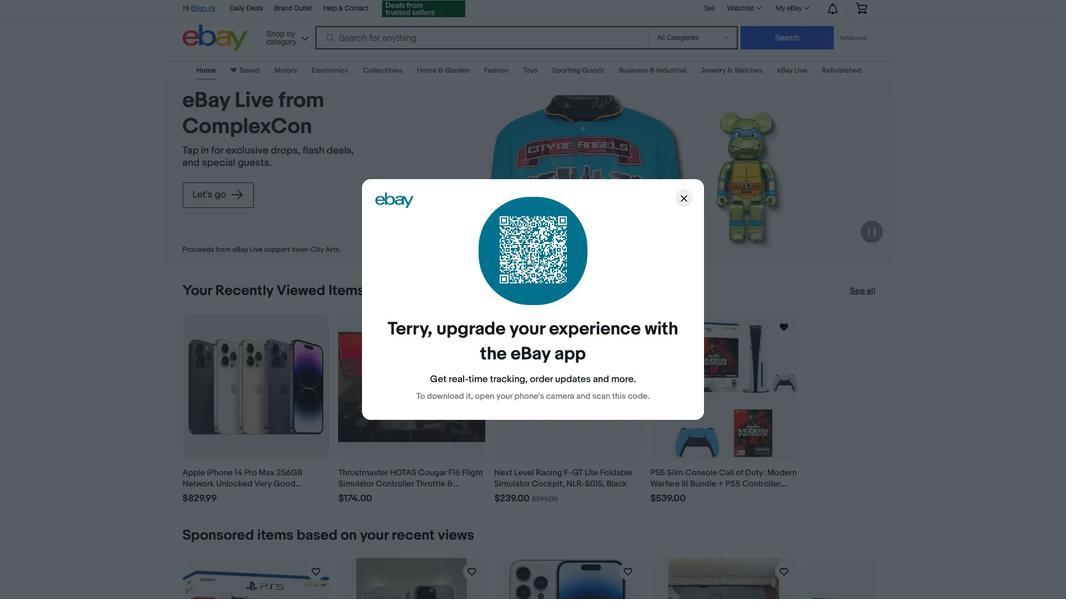 Task type: locate. For each thing, give the bounding box(es) containing it.
1 vertical spatial and
[[593, 374, 609, 385]]

terry, upgrade your experience with the ebay app element
[[388, 319, 679, 365]]

business & industrial
[[619, 66, 687, 75]]

& for contact
[[339, 4, 343, 12]]

time
[[469, 374, 488, 385]]

refurbished link
[[822, 66, 862, 75]]

home for home
[[196, 66, 216, 75]]

get the coupon image
[[382, 1, 465, 17]]

1 vertical spatial live
[[235, 88, 274, 114]]

0 vertical spatial live
[[795, 66, 808, 75]]

live down saved
[[235, 88, 274, 114]]

black
[[607, 479, 627, 490]]

daily deals link
[[230, 3, 263, 15]]

proceeds from ebay live support inner-city arts.
[[182, 245, 341, 254]]

from inside "ebay live from complexcon tap in for exclusive drops, flash deals, and special guests."
[[279, 88, 324, 114]]

your shopping cart image
[[855, 3, 868, 14]]

in left 'for'
[[201, 145, 209, 157]]

$174.00 text field
[[338, 494, 372, 505]]

controller down hotas
[[376, 479, 414, 490]]

s015,
[[585, 479, 605, 490]]

2 vertical spatial and
[[577, 392, 591, 402]]

sporting goods
[[552, 66, 605, 75]]

upgrade
[[437, 319, 506, 340]]

& right business
[[650, 66, 655, 75]]

account navigation
[[177, 0, 876, 19]]

& right help on the left of page
[[339, 4, 343, 12]]

controller
[[376, 479, 414, 490], [742, 479, 781, 490]]

2 controller from the left
[[742, 479, 781, 490]]

download
[[427, 392, 464, 402]]

ebay
[[787, 4, 802, 12], [777, 66, 793, 75], [182, 88, 230, 114], [232, 245, 248, 254], [511, 344, 551, 365]]

drops,
[[271, 145, 300, 157]]

ebay up get real-time tracking, order updates and more. element
[[511, 344, 551, 365]]

goods
[[582, 66, 605, 75]]

1 horizontal spatial simulator
[[494, 479, 530, 490]]

iphone
[[207, 468, 233, 479]]

help & contact link
[[323, 3, 369, 15]]

1 simulator from the left
[[338, 479, 374, 490]]

home left saved link
[[196, 66, 216, 75]]

let's go
[[192, 189, 228, 201]]

very
[[254, 479, 272, 490]]

tap
[[182, 145, 199, 157]]

2 simulator from the left
[[494, 479, 530, 490]]

f16
[[448, 468, 460, 479]]

my
[[776, 4, 785, 12]]

this
[[612, 392, 626, 402]]

network
[[182, 479, 214, 490]]

ps5 right +
[[726, 479, 741, 490]]

& down f16
[[447, 479, 454, 490]]

1 horizontal spatial home
[[417, 66, 437, 75]]

more.
[[611, 374, 636, 385]]

sell link
[[699, 4, 720, 12]]

2 home from the left
[[417, 66, 437, 75]]

in right sign
[[208, 4, 213, 12]]

simulator down the next
[[494, 479, 530, 490]]

console
[[685, 468, 717, 479]]

&
[[339, 4, 343, 12], [439, 66, 444, 75], [650, 66, 655, 75], [728, 66, 733, 75], [447, 479, 454, 490]]

& for garden
[[439, 66, 444, 75]]

$239.00
[[494, 494, 530, 505]]

order
[[530, 374, 553, 385]]

and down tap
[[182, 157, 200, 169]]

terry,
[[388, 319, 433, 340]]

in inside "ebay live from complexcon tap in for exclusive drops, flash deals, and special guests."
[[201, 145, 209, 157]]

daily
[[230, 4, 245, 12]]

home
[[196, 66, 216, 75], [417, 66, 437, 75]]

live left support
[[250, 245, 263, 254]]

toys
[[523, 66, 538, 75]]

0 vertical spatial from
[[279, 88, 324, 114]]

home & garden link
[[417, 66, 470, 75]]

phone's
[[515, 392, 544, 402]]

controller inside thrustmaster hotas cougar f16 flight simulator controller throttle & joystick
[[376, 479, 414, 490]]

banner containing sell
[[177, 0, 876, 54]]

controller down duty:
[[742, 479, 781, 490]]

0 horizontal spatial simulator
[[338, 479, 374, 490]]

1 vertical spatial in
[[201, 145, 209, 157]]

sporting goods link
[[552, 66, 605, 75]]

special
[[202, 157, 235, 169]]

to download it, open your phone's camera and scan this code.
[[417, 392, 650, 402]]

simulator up joystick
[[338, 479, 374, 490]]

0 vertical spatial in
[[208, 4, 213, 12]]

0 vertical spatial and
[[182, 157, 200, 169]]

ebay left support
[[232, 245, 248, 254]]

home for home & garden
[[417, 66, 437, 75]]

ebay inside the account navigation
[[787, 4, 802, 12]]

help
[[323, 4, 337, 12]]

1 horizontal spatial ps5
[[726, 479, 741, 490]]

ebay live
[[777, 66, 808, 75]]

camera
[[546, 392, 575, 402]]

items
[[329, 283, 365, 300]]

0 horizontal spatial controller
[[376, 479, 414, 490]]

your inside the terry, upgrade your experience with the ebay app
[[510, 319, 545, 340]]

& left "garden"
[[439, 66, 444, 75]]

terry, upgrade your experience with the ebay app
[[388, 319, 679, 365]]

app
[[555, 344, 586, 365]]

ps5 slim console call of duty: modern warfare iii bundle + ps5 controller blue
[[651, 468, 797, 501]]

max
[[259, 468, 275, 479]]

1 horizontal spatial from
[[279, 88, 324, 114]]

& right jewelry at the right top of page
[[728, 66, 733, 75]]

1 home from the left
[[196, 66, 216, 75]]

0 horizontal spatial home
[[196, 66, 216, 75]]

1 horizontal spatial and
[[577, 392, 591, 402]]

0 horizontal spatial and
[[182, 157, 200, 169]]

views
[[438, 528, 474, 545]]

2 vertical spatial your
[[360, 528, 389, 545]]

your for camera
[[496, 392, 513, 402]]

proceeds
[[182, 245, 214, 254]]

saved link
[[236, 66, 260, 75]]

outlet
[[294, 4, 312, 12]]

ebay right watches
[[777, 66, 793, 75]]

simulator inside thrustmaster hotas cougar f16 flight simulator controller throttle & joystick
[[338, 479, 374, 490]]

home left "garden"
[[417, 66, 437, 75]]

and up the scan
[[593, 374, 609, 385]]

1 vertical spatial from
[[216, 245, 231, 254]]

& inside thrustmaster hotas cougar f16 flight simulator controller throttle & joystick
[[447, 479, 454, 490]]

live inside "ebay live from complexcon tap in for exclusive drops, flash deals, and special guests."
[[235, 88, 274, 114]]

from down motors link
[[279, 88, 324, 114]]

ps5
[[651, 468, 665, 479], [726, 479, 741, 490]]

sign
[[193, 4, 206, 12]]

in
[[208, 4, 213, 12], [201, 145, 209, 157]]

ebay right my
[[787, 4, 802, 12]]

0 horizontal spatial ps5
[[651, 468, 665, 479]]

hi
[[183, 4, 189, 12]]

ebay inside the terry, upgrade your experience with the ebay app
[[511, 344, 551, 365]]

foldable
[[600, 468, 633, 479]]

ebay inside "ebay live from complexcon tap in for exclusive drops, flash deals, and special guests."
[[182, 88, 230, 114]]

ebay up 'for'
[[182, 88, 230, 114]]

live left refurbished "link"
[[795, 66, 808, 75]]

& inside the account navigation
[[339, 4, 343, 12]]

from
[[279, 88, 324, 114], [216, 245, 231, 254]]

1 controller from the left
[[376, 479, 414, 490]]

get real-time tracking, order updates and more.
[[430, 374, 636, 385]]

and left the scan
[[577, 392, 591, 402]]

throttle
[[416, 479, 446, 490]]

1 vertical spatial ps5
[[726, 479, 741, 490]]

0 vertical spatial ps5
[[651, 468, 665, 479]]

code.
[[628, 392, 650, 402]]

your
[[510, 319, 545, 340], [496, 392, 513, 402], [360, 528, 389, 545]]

banner
[[177, 0, 876, 54]]

collectibles
[[363, 66, 403, 75]]

ebay live from complexcon tap in for exclusive drops, flash deals, and special guests.
[[182, 88, 354, 169]]

bundle
[[690, 479, 717, 490]]

+
[[719, 479, 724, 490]]

ps5 up warfare
[[651, 468, 665, 479]]

jewelry & watches link
[[701, 66, 763, 75]]

None submit
[[741, 26, 834, 49]]

sell
[[704, 4, 715, 12]]

motors link
[[274, 66, 297, 75]]

0 vertical spatial your
[[510, 319, 545, 340]]

thrustmaster hotas cougar f16 flight simulator controller throttle & joystick
[[338, 468, 483, 501]]

pro
[[244, 468, 257, 479]]

1 vertical spatial your
[[496, 392, 513, 402]]

recent
[[392, 528, 435, 545]]

from right proceeds
[[216, 245, 231, 254]]

1 horizontal spatial controller
[[742, 479, 781, 490]]

get
[[430, 374, 447, 385]]

tracking,
[[490, 374, 528, 385]]

watches
[[735, 66, 763, 75]]

based
[[297, 528, 338, 545]]

get real-time tracking, order updates and more. element
[[430, 374, 636, 385]]

slim
[[667, 468, 684, 479]]

cockpit,
[[532, 479, 565, 490]]



Task type: vqa. For each thing, say whether or not it's contained in the screenshot.
See all Link
yes



Task type: describe. For each thing, give the bounding box(es) containing it.
$539.00 text field
[[651, 494, 686, 505]]

hotas
[[390, 468, 417, 479]]

next
[[494, 468, 513, 479]]

iii
[[682, 479, 688, 490]]

motors
[[274, 66, 297, 75]]

good
[[273, 479, 296, 490]]

advanced
[[840, 34, 867, 41]]

flight
[[462, 468, 483, 479]]

f-
[[564, 468, 572, 479]]

in inside the account navigation
[[208, 4, 213, 12]]

simulator inside next level racing f-gt lite foldable simulator cockpit, nlr-s015, black $239.00 $299.00
[[494, 479, 530, 490]]

of
[[736, 468, 744, 479]]

apple iphone 14 pro max 256gb network unlocked very good condition
[[182, 468, 303, 501]]

apple
[[182, 468, 205, 479]]

sponsored items based on your recent views
[[182, 528, 474, 545]]

fashion link
[[484, 66, 509, 75]]

to
[[417, 392, 425, 402]]

hi ( sign in )
[[183, 4, 215, 12]]

2 horizontal spatial and
[[593, 374, 609, 385]]

home & garden
[[417, 66, 470, 75]]

exclusive
[[226, 145, 269, 157]]

arts.
[[326, 245, 341, 254]]

2 vertical spatial live
[[250, 245, 263, 254]]

gt
[[572, 468, 583, 479]]

flash
[[303, 145, 325, 157]]

and inside "ebay live from complexcon tap in for exclusive drops, flash deals, and special guests."
[[182, 157, 200, 169]]

experience
[[549, 319, 641, 340]]

ebay live from complexcon link
[[182, 88, 367, 140]]

)
[[213, 4, 215, 12]]

256gb
[[277, 468, 303, 479]]

garden
[[445, 66, 470, 75]]

none submit inside banner
[[741, 26, 834, 49]]

the
[[480, 344, 507, 365]]

jewelry & watches
[[701, 66, 763, 75]]

thrustmaster
[[338, 468, 388, 479]]

recently
[[215, 283, 273, 300]]

real-
[[449, 374, 469, 385]]

ebay live link
[[777, 66, 808, 75]]

see
[[850, 286, 865, 297]]

let's
[[192, 189, 213, 201]]

& for industrial
[[650, 66, 655, 75]]

lite
[[585, 468, 598, 479]]

your for views
[[360, 528, 389, 545]]

sign in link
[[193, 4, 213, 12]]

see all link
[[850, 286, 876, 297]]

to download it, open your phone's camera and scan this code. element
[[417, 392, 650, 402]]

blue
[[651, 490, 667, 501]]

call
[[719, 468, 734, 479]]

your
[[182, 283, 212, 300]]

live for ebay live from complexcon tap in for exclusive drops, flash deals, and special guests.
[[235, 88, 274, 114]]

business
[[619, 66, 648, 75]]

& for watches
[[728, 66, 733, 75]]

live for ebay live
[[795, 66, 808, 75]]

sporting
[[552, 66, 581, 75]]

watchlist
[[727, 4, 755, 12]]

city
[[311, 245, 324, 254]]

updates
[[555, 374, 591, 385]]

$239.00 text field
[[494, 494, 530, 505]]

fashion
[[484, 66, 509, 75]]

let's go link
[[182, 183, 254, 208]]

help & contact
[[323, 4, 369, 12]]

support
[[264, 245, 290, 254]]

see all
[[850, 286, 876, 297]]

terry, upgrade your experience with the ebay app dialog
[[0, 0, 1066, 600]]

$299.00
[[532, 495, 558, 504]]

racing
[[536, 468, 562, 479]]

joystick
[[338, 490, 370, 501]]

cougar
[[418, 468, 447, 479]]

$539.00
[[651, 494, 686, 505]]

my ebay
[[776, 4, 802, 12]]

electronics
[[312, 66, 348, 75]]

all
[[867, 286, 876, 297]]

$829.99 text field
[[182, 494, 217, 505]]

deals,
[[327, 145, 354, 157]]

next level racing f-gt lite foldable simulator cockpit, nlr-s015, black $239.00 $299.00
[[494, 468, 633, 505]]

items
[[257, 528, 294, 545]]

saved
[[240, 66, 260, 75]]

brand outlet
[[274, 4, 312, 12]]

deals
[[246, 4, 263, 12]]

go
[[215, 189, 226, 201]]

nlr-
[[567, 479, 585, 490]]

inner-
[[292, 245, 311, 254]]

0 horizontal spatial from
[[216, 245, 231, 254]]

brand
[[274, 4, 292, 12]]

brand outlet link
[[274, 3, 312, 15]]

advanced link
[[834, 27, 873, 49]]

scan
[[592, 392, 611, 402]]

for
[[211, 145, 223, 157]]

controller inside ps5 slim console call of duty: modern warfare iii bundle + ps5 controller blue
[[742, 479, 781, 490]]

industrial
[[657, 66, 687, 75]]

previous price $299.00 text field
[[532, 495, 558, 504]]



